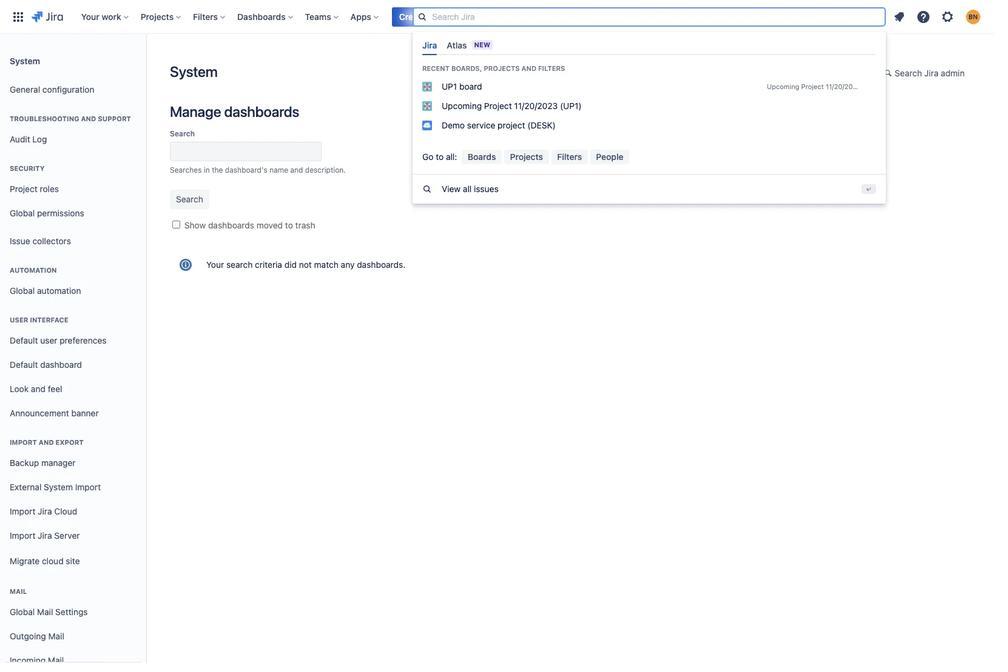 Task type: describe. For each thing, give the bounding box(es) containing it.
preferences
[[60, 335, 107, 346]]

moved
[[257, 220, 283, 231]]

create
[[399, 11, 426, 22]]

people
[[596, 152, 624, 162]]

roles
[[40, 184, 59, 194]]

your for your work
[[81, 11, 99, 22]]

boards,
[[451, 64, 482, 72]]

trash
[[295, 220, 315, 231]]

(desk)
[[527, 120, 556, 130]]

search jira admin link
[[878, 64, 971, 84]]

0 horizontal spatial to
[[285, 220, 293, 231]]

2 horizontal spatial to
[[625, 166, 632, 175]]

boards link
[[462, 150, 502, 165]]

your work button
[[78, 7, 133, 26]]

your profile and settings image
[[966, 9, 981, 24]]

dashboards button
[[234, 7, 298, 26]]

outgoing mail link
[[5, 625, 141, 649]]

mail for outgoing
[[48, 631, 64, 642]]

import jira server
[[10, 531, 80, 541]]

1 vertical spatial filters
[[538, 64, 565, 72]]

manage
[[170, 103, 221, 120]]

jira tab
[[417, 35, 442, 55]]

global automation link
[[5, 279, 141, 303]]

feel
[[48, 384, 62, 394]]

default user preferences
[[10, 335, 107, 346]]

filters button
[[189, 7, 230, 26]]

search for search jira admin
[[895, 68, 922, 78]]

filters inside 'dropdown button'
[[193, 11, 218, 22]]

automation
[[10, 266, 57, 274]]

apps button
[[347, 7, 383, 26]]

backup manager
[[10, 458, 76, 468]]

issue collectors
[[10, 236, 71, 246]]

global for global permissions
[[10, 208, 35, 218]]

interface
[[30, 316, 68, 324]]

export
[[56, 439, 84, 447]]

description.
[[305, 166, 346, 175]]

teams button
[[301, 7, 343, 26]]

service
[[467, 120, 495, 130]]

default user preferences link
[[5, 329, 141, 353]]

project for upcoming project 11/20/2023 (up1)
[[484, 101, 512, 111]]

2 vertical spatial projects
[[510, 152, 543, 162]]

backup
[[10, 458, 39, 468]]

work
[[102, 11, 121, 22]]

show
[[184, 220, 206, 231]]

import jira cloud
[[10, 506, 77, 517]]

not
[[299, 260, 312, 270]]

project roles link
[[5, 177, 141, 201]]

help image
[[916, 9, 931, 24]]

tab list containing jira
[[417, 35, 881, 55]]

appswitcher icon image
[[11, 9, 25, 24]]

global permissions link
[[5, 201, 141, 226]]

search image
[[417, 12, 427, 22]]

jira for import jira server
[[38, 531, 52, 541]]

support
[[98, 115, 131, 123]]

up1
[[442, 81, 457, 91]]

go
[[422, 152, 433, 162]]

list
[[653, 166, 663, 175]]

view all issues image
[[422, 185, 432, 194]]

migrate cloud site link
[[5, 549, 141, 575]]

look
[[10, 384, 29, 394]]

outgoing mail
[[10, 631, 64, 642]]

backup manager link
[[5, 451, 141, 476]]

server
[[54, 531, 80, 541]]

general configuration
[[10, 84, 94, 94]]

troubleshooting and support
[[10, 115, 131, 123]]

import for import jira cloud
[[10, 506, 35, 517]]

your for your search criteria did not match any dashboards.
[[206, 260, 224, 270]]

search
[[226, 260, 253, 270]]

criteria
[[255, 260, 282, 270]]

your work
[[81, 11, 121, 22]]

audit
[[10, 134, 30, 144]]

and for troubleshooting and support
[[81, 115, 96, 123]]

teams
[[305, 11, 331, 22]]

announcement
[[10, 408, 69, 418]]

migrate cloud site
[[10, 556, 80, 566]]

11/20/2023 for upcoming project 11/20/2023
[[826, 82, 861, 90]]

recent
[[422, 64, 450, 72]]

outgoing
[[10, 631, 46, 642]]

Show dashboards moved to trash checkbox
[[172, 221, 180, 229]]

global for global mail settings
[[10, 607, 35, 617]]

1 vertical spatial projects
[[484, 64, 520, 72]]

and for look and feel
[[31, 384, 45, 394]]

projects inside popup button
[[141, 11, 174, 22]]

general
[[10, 84, 40, 94]]

view
[[442, 184, 461, 194]]

did
[[284, 260, 297, 270]]

filters link
[[551, 150, 588, 165]]

import and export group
[[5, 426, 141, 579]]

Owner text field
[[582, 142, 734, 161]]

issue
[[10, 236, 30, 246]]

global mail settings
[[10, 607, 88, 617]]

project inside 'link'
[[10, 184, 37, 194]]

2 vertical spatial filters
[[557, 152, 582, 162]]

search for search
[[170, 129, 195, 138]]

user interface
[[10, 316, 68, 324]]

small image
[[884, 69, 894, 78]]

announcement banner link
[[5, 402, 141, 426]]



Task type: vqa. For each thing, say whether or not it's contained in the screenshot.
wiki style renderer
no



Task type: locate. For each thing, give the bounding box(es) containing it.
2 vertical spatial to
[[285, 220, 293, 231]]

system up manage
[[170, 63, 218, 80]]

import up backup at the bottom of the page
[[10, 439, 37, 447]]

audit log link
[[5, 127, 141, 152]]

upcoming project 11/20/2023 (up1) link
[[413, 96, 886, 116]]

import inside import jira cloud link
[[10, 506, 35, 517]]

name
[[270, 166, 288, 175]]

of
[[665, 166, 672, 175]]

all:
[[446, 152, 457, 162]]

and for import and export
[[39, 439, 54, 447]]

collectors
[[32, 236, 71, 246]]

your inside 'dropdown button'
[[81, 11, 99, 22]]

import jira server link
[[5, 524, 141, 549]]

1 vertical spatial 11/20/2023
[[514, 101, 558, 111]]

view all issues link
[[413, 175, 886, 204]]

global for global automation
[[10, 286, 35, 296]]

global automation
[[10, 286, 81, 296]]

and left 'support'
[[81, 115, 96, 123]]

apps
[[351, 11, 371, 22]]

global permissions
[[10, 208, 84, 218]]

0 horizontal spatial upcoming
[[442, 101, 482, 111]]

and up upcoming project 11/20/2023 (up1)
[[522, 64, 536, 72]]

import and export
[[10, 439, 84, 447]]

None submit
[[170, 190, 209, 209]]

1 horizontal spatial to
[[436, 152, 444, 162]]

filters
[[193, 11, 218, 22], [538, 64, 565, 72], [557, 152, 582, 162]]

and inside import and export group
[[39, 439, 54, 447]]

people link
[[590, 150, 629, 165]]

global down the automation
[[10, 286, 35, 296]]

import for import and export
[[10, 439, 37, 447]]

view all issues
[[442, 184, 499, 194]]

import down backup manager link
[[75, 482, 101, 492]]

mail down migrate
[[10, 588, 27, 596]]

mail up outgoing mail
[[37, 607, 53, 617]]

search right small image
[[895, 68, 922, 78]]

default up look
[[10, 360, 38, 370]]

project
[[801, 82, 824, 90], [484, 101, 512, 111], [10, 184, 37, 194]]

to left get
[[625, 166, 632, 175]]

a
[[647, 166, 651, 175]]

0 vertical spatial filters
[[193, 11, 218, 22]]

1 vertical spatial your
[[206, 260, 224, 270]]

2 horizontal spatial system
[[170, 63, 218, 80]]

default dashboard link
[[5, 353, 141, 377]]

mail for global
[[37, 607, 53, 617]]

global inside security group
[[10, 208, 35, 218]]

up1 board
[[442, 81, 482, 91]]

1 vertical spatial mail
[[37, 607, 53, 617]]

jira up recent
[[422, 40, 437, 50]]

upcoming project 11/20/2023
[[767, 82, 861, 90]]

0 vertical spatial upcoming
[[767, 82, 799, 90]]

jira inside jira tab
[[422, 40, 437, 50]]

jira
[[422, 40, 437, 50], [924, 68, 939, 78], [38, 506, 52, 517], [38, 531, 52, 541]]

default down user
[[10, 335, 38, 346]]

global
[[10, 208, 35, 218], [10, 286, 35, 296], [10, 607, 35, 617]]

dashboards for show
[[208, 220, 254, 231]]

projects right work
[[141, 11, 174, 22]]

typing
[[601, 166, 623, 175]]

2 vertical spatial project
[[10, 184, 37, 194]]

external system import link
[[5, 476, 141, 500]]

1 horizontal spatial 11/20/2023
[[826, 82, 861, 90]]

import inside "external system import" link
[[75, 482, 101, 492]]

security group
[[5, 152, 141, 229]]

search down manage
[[170, 129, 195, 138]]

settings image
[[940, 9, 955, 24]]

mail group
[[5, 575, 141, 664]]

all
[[463, 184, 472, 194]]

admin
[[941, 68, 965, 78]]

and left feel
[[31, 384, 45, 394]]

0 vertical spatial mail
[[10, 588, 27, 596]]

the
[[212, 166, 223, 175]]

manager
[[41, 458, 76, 468]]

1 default from the top
[[10, 335, 38, 346]]

0 horizontal spatial your
[[81, 11, 99, 22]]

None text field
[[170, 142, 322, 161]]

2 vertical spatial global
[[10, 607, 35, 617]]

system inside import and export group
[[44, 482, 73, 492]]

0 vertical spatial default
[[10, 335, 38, 346]]

searches in the dashboard's name and description.
[[170, 166, 346, 175]]

import down external
[[10, 506, 35, 517]]

and up 'backup manager'
[[39, 439, 54, 447]]

tab list
[[417, 35, 881, 55]]

cloud
[[54, 506, 77, 517]]

and right name
[[290, 166, 303, 175]]

and
[[522, 64, 536, 72], [81, 115, 96, 123], [290, 166, 303, 175], [31, 384, 45, 394], [39, 439, 54, 447]]

demo service project (desk) link
[[413, 116, 886, 135]]

import inside import jira server link
[[10, 531, 35, 541]]

dashboards right show
[[208, 220, 254, 231]]

0 vertical spatial your
[[81, 11, 99, 22]]

0 horizontal spatial project
[[10, 184, 37, 194]]

sidebar navigation image
[[132, 49, 159, 73]]

show dashboards moved to trash
[[184, 220, 315, 231]]

external
[[10, 482, 41, 492]]

2 default from the top
[[10, 360, 38, 370]]

import up migrate
[[10, 531, 35, 541]]

jira inside import jira server link
[[38, 531, 52, 541]]

atlas
[[447, 40, 467, 50]]

global mail settings link
[[5, 601, 141, 625]]

11/20/2023 for upcoming project 11/20/2023 (up1)
[[514, 101, 558, 111]]

2 horizontal spatial project
[[801, 82, 824, 90]]

in
[[204, 166, 210, 175]]

0 vertical spatial search
[[895, 68, 922, 78]]

search jira admin
[[895, 68, 965, 78]]

and inside troubleshooting and support group
[[81, 115, 96, 123]]

global down project roles at the top left of the page
[[10, 208, 35, 218]]

0 horizontal spatial system
[[10, 56, 40, 66]]

external system import
[[10, 482, 101, 492]]

0 vertical spatial projects
[[141, 11, 174, 22]]

your left search
[[206, 260, 224, 270]]

global inside mail "group"
[[10, 607, 35, 617]]

mail down global mail settings
[[48, 631, 64, 642]]

configuration
[[42, 84, 94, 94]]

0 horizontal spatial 11/20/2023
[[514, 101, 558, 111]]

Search Jira field
[[413, 7, 886, 26]]

your
[[81, 11, 99, 22], [206, 260, 224, 270]]

searches
[[170, 166, 202, 175]]

default for default dashboard
[[10, 360, 38, 370]]

recent boards, projects and filters
[[422, 64, 565, 72]]

0 vertical spatial to
[[436, 152, 444, 162]]

jira left server
[[38, 531, 52, 541]]

new
[[474, 41, 490, 49]]

user
[[40, 335, 57, 346]]

banner containing your work
[[0, 0, 995, 204]]

1 global from the top
[[10, 208, 35, 218]]

filters up (up1)
[[538, 64, 565, 72]]

primary element
[[7, 0, 765, 34]]

any
[[341, 260, 355, 270]]

dashboards
[[237, 11, 286, 22]]

issues
[[474, 184, 499, 194]]

project for upcoming project 11/20/2023
[[801, 82, 824, 90]]

dashboards up searches in the dashboard's name and description.
[[224, 103, 299, 120]]

site
[[66, 556, 80, 566]]

to inside banner
[[436, 152, 444, 162]]

1 vertical spatial search
[[170, 129, 195, 138]]

3 global from the top
[[10, 607, 35, 617]]

upcoming for upcoming project 11/20/2023
[[767, 82, 799, 90]]

jira left admin
[[924, 68, 939, 78]]

system down manager
[[44, 482, 73, 492]]

jira inside search jira admin link
[[924, 68, 939, 78]]

general configuration link
[[5, 78, 141, 102]]

1 horizontal spatial search
[[895, 68, 922, 78]]

0 vertical spatial project
[[801, 82, 824, 90]]

1 horizontal spatial your
[[206, 260, 224, 270]]

upcoming project 11/20/2023 (up1)
[[442, 101, 582, 111]]

0 vertical spatial 11/20/2023
[[826, 82, 861, 90]]

global inside automation "group"
[[10, 286, 35, 296]]

matches.
[[705, 166, 736, 175]]

log
[[32, 134, 47, 144]]

global up outgoing in the bottom left of the page
[[10, 607, 35, 617]]

to left all:
[[436, 152, 444, 162]]

user interface group
[[5, 303, 141, 430]]

1 vertical spatial to
[[625, 166, 632, 175]]

to left the trash at the top of page
[[285, 220, 293, 231]]

create button
[[392, 7, 433, 26]]

default for default user preferences
[[10, 335, 38, 346]]

1 vertical spatial project
[[484, 101, 512, 111]]

projects down (desk) in the right top of the page
[[510, 152, 543, 162]]

cloud
[[42, 556, 64, 566]]

import for import jira server
[[10, 531, 35, 541]]

automation group
[[5, 254, 141, 307]]

0 vertical spatial global
[[10, 208, 35, 218]]

1 horizontal spatial upcoming
[[767, 82, 799, 90]]

dashboards.
[[357, 260, 405, 270]]

your search criteria did not match any dashboards.
[[206, 260, 405, 270]]

jira left cloud
[[38, 506, 52, 517]]

dashboards
[[224, 103, 299, 120], [208, 220, 254, 231]]

announcement banner
[[10, 408, 99, 418]]

notifications image
[[892, 9, 907, 24]]

2 global from the top
[[10, 286, 35, 296]]

jira for search jira admin
[[924, 68, 939, 78]]

import jira cloud link
[[5, 500, 141, 524]]

and inside look and feel link
[[31, 384, 45, 394]]

system up general
[[10, 56, 40, 66]]

1 horizontal spatial system
[[44, 482, 73, 492]]

settings
[[55, 607, 88, 617]]

2 vertical spatial mail
[[48, 631, 64, 642]]

jira image
[[32, 9, 63, 24], [32, 9, 63, 24]]

automation
[[37, 286, 81, 296]]

1 horizontal spatial project
[[484, 101, 512, 111]]

1 vertical spatial dashboards
[[208, 220, 254, 231]]

jira inside import jira cloud link
[[38, 506, 52, 517]]

banner
[[0, 0, 995, 204]]

11/20/2023
[[826, 82, 861, 90], [514, 101, 558, 111]]

demo
[[442, 120, 465, 130]]

projects down new
[[484, 64, 520, 72]]

1 vertical spatial default
[[10, 360, 38, 370]]

security
[[10, 164, 45, 172]]

1 vertical spatial global
[[10, 286, 35, 296]]

manage dashboards
[[170, 103, 299, 120]]

0 horizontal spatial search
[[170, 129, 195, 138]]

filters left people
[[557, 152, 582, 162]]

look and feel link
[[5, 377, 141, 402]]

1 vertical spatial upcoming
[[442, 101, 482, 111]]

and inside banner
[[522, 64, 536, 72]]

upcoming for upcoming project 11/20/2023 (up1)
[[442, 101, 482, 111]]

look and feel
[[10, 384, 62, 394]]

dashboards for manage
[[224, 103, 299, 120]]

jira for import jira cloud
[[38, 506, 52, 517]]

0 vertical spatial dashboards
[[224, 103, 299, 120]]

banner
[[71, 408, 99, 418]]

projects button
[[137, 7, 186, 26]]

your left work
[[81, 11, 99, 22]]

troubleshooting and support group
[[5, 102, 141, 155]]

board
[[459, 81, 482, 91]]

filters right projects popup button
[[193, 11, 218, 22]]

default dashboard
[[10, 360, 82, 370]]



